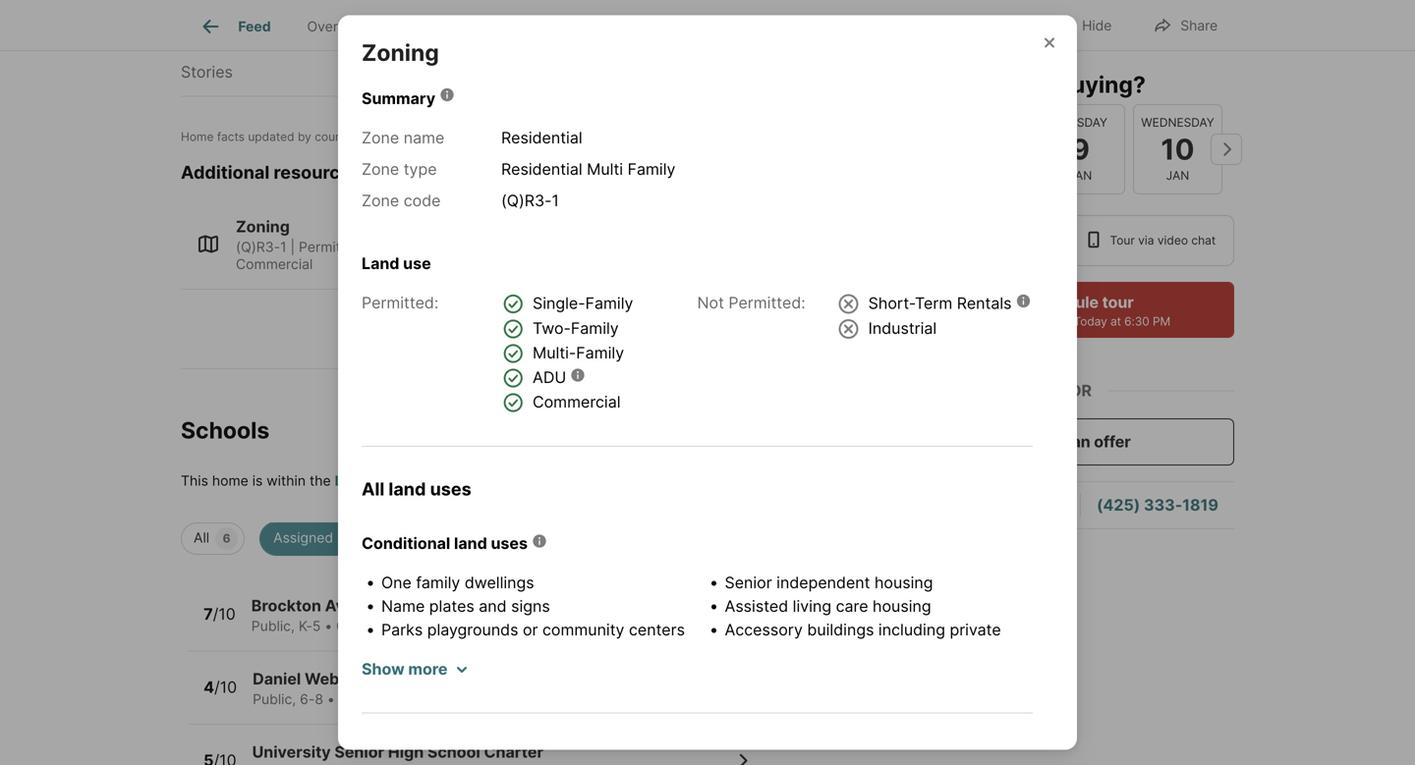 Task type: locate. For each thing, give the bounding box(es) containing it.
1 vertical spatial (q)r3-
[[236, 239, 280, 256]]

permitted: right 'not'
[[729, 294, 806, 313]]

0 horizontal spatial accessory
[[790, 645, 866, 664]]

0 horizontal spatial commercial
[[236, 256, 313, 273]]

and down playgrounds
[[436, 645, 464, 664]]

living up located
[[725, 715, 764, 735]]

is
[[252, 473, 263, 489]]

more
[[408, 660, 448, 680]]

1 vertical spatial on
[[891, 739, 909, 758]]

/10 left daniel
[[214, 678, 237, 697]]

0 horizontal spatial land
[[389, 479, 426, 501]]

two-
[[465, 239, 499, 256], [533, 319, 571, 338]]

None button
[[939, 103, 1028, 196], [1036, 104, 1126, 195], [1133, 104, 1223, 195], [939, 103, 1028, 196], [1036, 104, 1126, 195], [1133, 104, 1223, 195]]

1 vertical spatial zoning
[[236, 217, 290, 236]]

0 vertical spatial residential
[[501, 128, 583, 148]]

two- inside permitted land uses element
[[533, 319, 571, 338]]

zoning down additional resources
[[236, 217, 290, 236]]

county
[[549, 14, 602, 33], [843, 14, 897, 33]]

land for all
[[389, 479, 426, 501]]

• inside brockton avenue elementary school public, k-5 • 0.6mi
[[325, 618, 332, 635]]

accessory down rooms
[[932, 692, 1008, 711]]

0 vertical spatial public,
[[251, 618, 295, 635]]

tour via video chat list box
[[927, 215, 1235, 266]]

stories
[[181, 62, 233, 82]]

permitted: inside permitted land uses element
[[362, 294, 439, 313]]

zoning for zoning
[[362, 39, 439, 66]]

1 left "|" on the left top of page
[[280, 239, 287, 256]]

tab list containing feed
[[181, 0, 867, 50]]

0 vertical spatial uses
[[430, 479, 472, 501]]

middle
[[374, 670, 426, 689]]

a down community
[[563, 645, 571, 664]]

jan
[[1069, 169, 1092, 183], [1167, 169, 1190, 183]]

0 horizontal spatial (q)r3-
[[236, 239, 280, 256]]

care
[[836, 597, 869, 617]]

choice
[[397, 530, 443, 546]]

/10 left brockton
[[213, 605, 236, 624]]

wednesday
[[1142, 115, 1215, 130]]

quarters up rooms
[[913, 645, 976, 664]]

zone for zone type
[[362, 160, 399, 179]]

on
[[402, 130, 416, 144], [891, 739, 909, 758]]

zone type
[[362, 160, 437, 179]]

• inside daniel webster middle school public, 6-8 • 1.3mi
[[327, 691, 335, 708]]

1 horizontal spatial single-
[[533, 294, 585, 313]]

2 county from the left
[[843, 14, 897, 33]]

1 vertical spatial senior
[[335, 743, 384, 762]]

0 vertical spatial two-
[[465, 239, 499, 256]]

school inside button
[[428, 743, 480, 762]]

0 vertical spatial and
[[479, 597, 507, 617]]

2 jan from the left
[[1167, 169, 1190, 183]]

0 vertical spatial /10
[[213, 605, 236, 624]]

provided
[[839, 692, 904, 711]]

0 horizontal spatial servants
[[725, 668, 789, 687]]

1 vertical spatial zone
[[362, 160, 399, 179]]

0 horizontal spatial 1
[[280, 239, 287, 256]]

share
[[1181, 17, 1218, 34]]

zone down zone type
[[362, 191, 399, 210]]

list box
[[181, 523, 897, 571]]

school for high
[[428, 743, 480, 762]]

or
[[523, 621, 538, 640], [991, 668, 1006, 687], [785, 739, 800, 758]]

1
[[552, 191, 559, 210], [280, 239, 287, 256]]

(q)r3- down "residential multi family"
[[501, 191, 552, 210]]

list box containing all
[[181, 523, 897, 571]]

two- right use at left top
[[465, 239, 499, 256]]

1 horizontal spatial and
[[479, 597, 507, 617]]

all left 6
[[194, 530, 209, 546]]

0 horizontal spatial los
[[335, 473, 359, 489]]

0 vertical spatial zone
[[362, 128, 399, 148]]

10000
[[833, 763, 880, 766]]

1 horizontal spatial county
[[843, 14, 897, 33]]

1 horizontal spatial zoning
[[362, 39, 439, 66]]

1 horizontal spatial (q)r3-
[[501, 191, 552, 210]]

quarters up having
[[933, 715, 995, 735]]

an down are
[[1004, 739, 1022, 758]]

0 vertical spatial multi-
[[548, 239, 586, 256]]

1 vertical spatial /10
[[214, 678, 237, 697]]

start
[[1031, 433, 1069, 452]]

by inside one family dwellings name plates and signs parks playgrounds or community centers owned and operated by a governmental agency
[[540, 645, 558, 664]]

(q)r3- inside "zoning name, type, and code" element
[[501, 191, 552, 210]]

(q)r3- left "|" on the left top of page
[[236, 239, 280, 256]]

and down dwellings
[[479, 597, 507, 617]]

1 vertical spatial single-
[[533, 294, 585, 313]]

a up square
[[914, 739, 923, 758]]

family up two-family
[[585, 294, 633, 313]]

0 vertical spatial (q)r3-
[[501, 191, 552, 210]]

1 horizontal spatial jan
[[1167, 169, 1190, 183]]

1 vertical spatial all
[[194, 530, 209, 546]]

1 horizontal spatial or
[[785, 739, 800, 758]]

independent
[[777, 574, 870, 593]]

1 vertical spatial or
[[991, 668, 1006, 687]]

public, down daniel
[[253, 691, 296, 708]]

land up dwellings
[[454, 535, 487, 554]]

an inside senior independent housing assisted living care housing accessory buildings including private garages accessory living quarters servants quarters recreation rooms or private stables provided no accessory living quarters nor servants quarters are located or maintained on a lot having an area less than 10000 square f
[[1004, 739, 1022, 758]]

zone name
[[362, 128, 445, 148]]

1 horizontal spatial angeles
[[779, 14, 838, 33]]

family,
[[416, 239, 462, 256], [499, 239, 544, 256], [586, 239, 632, 256]]

1 vertical spatial accessory
[[932, 692, 1008, 711]]

private up rooms
[[950, 621, 1001, 640]]

land up choice
[[389, 479, 426, 501]]

two- up multi-family
[[533, 319, 571, 338]]

and
[[479, 597, 507, 617], [436, 645, 464, 664]]

or down signs
[[523, 621, 538, 640]]

0 vertical spatial senior
[[725, 574, 772, 593]]

1 vertical spatial private
[[725, 692, 776, 711]]

multi- up adu
[[533, 343, 576, 363]]

/10 for 7
[[213, 605, 236, 624]]

public, for brockton
[[251, 618, 295, 635]]

zoning inside zoning (q)r3-1 | permitted: single-family, two-family, multi-family, adu, commercial
[[236, 217, 290, 236]]

2 vertical spatial or
[[785, 739, 800, 758]]

3 tab from the left
[[676, 3, 766, 50]]

a
[[563, 645, 571, 664], [914, 739, 923, 758]]

1 down "residential multi family"
[[552, 191, 559, 210]]

land
[[389, 479, 426, 501], [454, 535, 487, 554]]

1 vertical spatial public,
[[253, 691, 296, 708]]

1 horizontal spatial a
[[914, 739, 923, 758]]

school right the high
[[428, 743, 480, 762]]

commercial inside zoning (q)r3-1 | permitted: single-family, two-family, multi-family, adu, commercial
[[236, 256, 313, 273]]

on up square
[[891, 739, 909, 758]]

unified
[[421, 473, 469, 489]]

rooms
[[940, 668, 986, 687]]

6:30
[[1125, 315, 1150, 329]]

option
[[927, 215, 1070, 266]]

all land uses
[[362, 479, 472, 501]]

single- down zone code
[[370, 239, 416, 256]]

0 vertical spatial on
[[402, 130, 416, 144]]

0 vertical spatial zoning
[[362, 39, 439, 66]]

0 vertical spatial or
[[523, 621, 538, 640]]

permitted:
[[299, 239, 366, 256], [362, 294, 439, 313], [729, 294, 806, 313]]

school inside brockton avenue elementary school public, k-5 • 0.6mi
[[478, 596, 531, 616]]

1 horizontal spatial on
[[891, 739, 909, 758]]

name
[[404, 128, 445, 148]]

permitted: down land use
[[362, 294, 439, 313]]

0 horizontal spatial uses
[[430, 479, 472, 501]]

0 horizontal spatial an
[[1004, 739, 1022, 758]]

operated
[[468, 645, 536, 664]]

school down dwellings
[[478, 596, 531, 616]]

single- inside permitted land uses element
[[533, 294, 585, 313]]

commercial down adu
[[533, 393, 621, 412]]

1 vertical spatial an
[[1004, 739, 1022, 758]]

1 vertical spatial uses
[[491, 535, 528, 554]]

private up located
[[725, 692, 776, 711]]

1 jan from the left
[[1069, 169, 1092, 183]]

home
[[212, 473, 249, 489]]

multi- inside zoning (q)r3-1 | permitted: single-family, two-family, multi-family, adu, commercial
[[548, 239, 586, 256]]

0 horizontal spatial or
[[523, 621, 538, 640]]

0 horizontal spatial single-
[[370, 239, 416, 256]]

next image
[[1211, 134, 1243, 165]]

family down single-family
[[571, 319, 619, 338]]

an inside button
[[1072, 433, 1091, 452]]

family, down code
[[416, 239, 462, 256]]

0 vertical spatial •
[[325, 618, 332, 635]]

jan inside "tuesday 9 jan"
[[1069, 169, 1092, 183]]

servants down garages
[[725, 668, 789, 687]]

less
[[762, 763, 791, 766]]

(425)
[[1097, 496, 1141, 515]]

0 horizontal spatial family,
[[416, 239, 462, 256]]

all inside the zoning dialog
[[362, 479, 385, 501]]

term
[[915, 294, 953, 313]]

on left dec
[[402, 130, 416, 144]]

1 vertical spatial 1
[[280, 239, 287, 256]]

multi
[[587, 160, 623, 179]]

all for all
[[194, 530, 209, 546]]

quarters up the stables
[[793, 668, 856, 687]]

industrial
[[869, 319, 937, 338]]

share button
[[1137, 4, 1235, 45]]

1 residential from the top
[[501, 128, 583, 148]]

zone for zone name
[[362, 128, 399, 148]]

single-family
[[533, 294, 633, 313]]

18,
[[445, 130, 460, 144]]

1 vertical spatial los
[[335, 473, 359, 489]]

uses for conditional land uses
[[491, 535, 528, 554]]

0 vertical spatial single-
[[370, 239, 416, 256]]

zone down the records
[[362, 160, 399, 179]]

by
[[298, 130, 311, 144], [540, 645, 558, 664]]

tab list
[[181, 0, 867, 50]]

by down community
[[540, 645, 558, 664]]

0 vertical spatial los
[[748, 14, 774, 33]]

wednesday 10 jan
[[1142, 115, 1215, 183]]

0 vertical spatial an
[[1072, 433, 1091, 452]]

1 horizontal spatial commercial
[[533, 393, 621, 412]]

next
[[991, 315, 1017, 329]]

family right multi
[[628, 160, 676, 179]]

1 horizontal spatial los
[[748, 14, 774, 33]]

or up less on the right of page
[[785, 739, 800, 758]]

0 vertical spatial commercial
[[236, 256, 313, 273]]

two- inside zoning (q)r3-1 | permitted: single-family, two-family, multi-family, adu, commercial
[[465, 239, 499, 256]]

servants down no
[[864, 715, 928, 735]]

permitted land uses element
[[362, 292, 665, 415]]

(q)r3-
[[501, 191, 552, 210], [236, 239, 280, 256]]

permitted: right "|" on the left top of page
[[299, 239, 366, 256]]

private
[[950, 621, 1001, 640], [725, 692, 776, 711]]

tour via video chat option
[[1070, 215, 1235, 266]]

2 horizontal spatial family,
[[586, 239, 632, 256]]

0 horizontal spatial angeles
[[362, 473, 417, 489]]

0 horizontal spatial zoning
[[236, 217, 290, 236]]

1 inside zoning (q)r3-1 | permitted: single-family, two-family, multi-family, adu, commercial
[[280, 239, 287, 256]]

all for all land uses
[[362, 479, 385, 501]]

feed
[[238, 18, 271, 35]]

resources
[[274, 162, 361, 183]]

zone code
[[362, 191, 441, 210]]

land for conditional
[[454, 535, 487, 554]]

3
[[456, 532, 464, 546]]

7
[[204, 605, 213, 624]]

2 residential from the top
[[501, 160, 583, 179]]

0 vertical spatial accessory
[[790, 645, 866, 664]]

1 horizontal spatial family,
[[499, 239, 544, 256]]

0 horizontal spatial two-
[[465, 239, 499, 256]]

residential up (q)r3-1
[[501, 160, 583, 179]]

zoning for zoning (q)r3-1 | permitted: single-family, two-family, multi-family, adu, commercial
[[236, 217, 290, 236]]

within
[[267, 473, 306, 489]]

commercial down "|" on the left top of page
[[236, 256, 313, 273]]

2 vertical spatial living
[[725, 715, 764, 735]]

school down playgrounds
[[430, 670, 483, 689]]

governmental
[[576, 645, 678, 664]]

senior left the high
[[335, 743, 384, 762]]

1 vertical spatial two-
[[533, 319, 571, 338]]

or inside one family dwellings name plates and signs parks playgrounds or community centers owned and operated by a governmental agency
[[523, 621, 538, 640]]

1 vertical spatial •
[[327, 691, 335, 708]]

family down two-family
[[576, 343, 624, 363]]

jan inside wednesday 10 jan
[[1167, 169, 1190, 183]]

uses up dwellings
[[491, 535, 528, 554]]

a inside one family dwellings name plates and signs parks playgrounds or community centers owned and operated by a governmental agency
[[563, 645, 571, 664]]

public, inside daniel webster middle school public, 6-8 • 1.3mi
[[253, 691, 296, 708]]

0 horizontal spatial all
[[194, 530, 209, 546]]

an left offer
[[1072, 433, 1091, 452]]

2 tab from the left
[[526, 3, 676, 50]]

family, down (q)r3-1
[[499, 239, 544, 256]]

living
[[793, 597, 832, 617], [870, 645, 909, 664], [725, 715, 764, 735]]

2 vertical spatial zone
[[362, 191, 399, 210]]

land
[[362, 254, 400, 273]]

square
[[884, 763, 935, 766]]

9
[[1071, 132, 1090, 166]]

pm
[[1153, 315, 1171, 329]]

1 horizontal spatial land
[[454, 535, 487, 554]]

• right 5
[[325, 618, 332, 635]]

or right rooms
[[991, 668, 1006, 687]]

multi-
[[548, 239, 586, 256], [533, 343, 576, 363]]

2 zone from the top
[[362, 160, 399, 179]]

daniel
[[253, 670, 301, 689]]

residential up "residential multi family"
[[501, 128, 583, 148]]

one
[[381, 574, 412, 593]]

zoning element
[[362, 15, 463, 67]]

or
[[1070, 381, 1092, 401]]

jan down '9'
[[1069, 169, 1092, 183]]

start an offer button
[[927, 419, 1235, 466]]

0 vertical spatial land
[[389, 479, 426, 501]]

1 vertical spatial commercial
[[533, 393, 621, 412]]

tab
[[387, 3, 526, 50], [526, 3, 676, 50], [676, 3, 766, 50], [766, 3, 851, 50]]

0 horizontal spatial and
[[436, 645, 464, 664]]

jan for 10
[[1167, 169, 1190, 183]]

signs
[[511, 597, 550, 617]]

schedule
[[1028, 293, 1099, 312]]

nor
[[835, 715, 860, 735]]

living up recreation
[[870, 645, 909, 664]]

zone up zone type
[[362, 128, 399, 148]]

public, for daniel
[[253, 691, 296, 708]]

community
[[543, 621, 625, 640]]

/10
[[213, 605, 236, 624], [214, 678, 237, 697]]

zoning inside dialog
[[362, 39, 439, 66]]

on inside senior independent housing assisted living care housing accessory buildings including private garages accessory living quarters servants quarters recreation rooms or private stables provided no accessory living quarters nor servants quarters are located or maintained on a lot having an area less than 10000 square f
[[891, 739, 909, 758]]

1 vertical spatial a
[[914, 739, 923, 758]]

los angeles county
[[748, 14, 897, 33]]

0 horizontal spatial county
[[549, 14, 602, 33]]

1 horizontal spatial senior
[[725, 574, 772, 593]]

1 horizontal spatial all
[[362, 479, 385, 501]]

1 horizontal spatial 1
[[552, 191, 559, 210]]

living down independent
[[793, 597, 832, 617]]

1 horizontal spatial by
[[540, 645, 558, 664]]

• right 8
[[327, 691, 335, 708]]

3 family, from the left
[[586, 239, 632, 256]]

multi- up single-family
[[548, 239, 586, 256]]

at
[[1111, 315, 1122, 329]]

all right the
[[362, 479, 385, 501]]

family
[[628, 160, 676, 179], [585, 294, 633, 313], [571, 319, 619, 338], [576, 343, 624, 363]]

quarters down the stables
[[768, 715, 831, 735]]

zoning up summary
[[362, 39, 439, 66]]

1 vertical spatial land
[[454, 535, 487, 554]]

0 horizontal spatial jan
[[1069, 169, 1092, 183]]

1 vertical spatial living
[[870, 645, 909, 664]]

by left county
[[298, 130, 311, 144]]

1 vertical spatial servants
[[864, 715, 928, 735]]

family, left adu,
[[586, 239, 632, 256]]

single- up two-family
[[533, 294, 585, 313]]

senior up assisted
[[725, 574, 772, 593]]

via
[[1139, 233, 1155, 248]]

public, inside brockton avenue elementary school public, k-5 • 0.6mi
[[251, 618, 295, 635]]

not
[[697, 294, 724, 313]]

commercial inside permitted land uses element
[[533, 393, 621, 412]]

family for multi-family
[[576, 343, 624, 363]]

school right 'unified'
[[472, 473, 519, 489]]

4 tab from the left
[[766, 3, 851, 50]]

0 horizontal spatial a
[[563, 645, 571, 664]]

facts
[[217, 130, 245, 144]]

additional
[[181, 162, 270, 183]]

uses up the 3
[[430, 479, 472, 501]]

public, down brockton
[[251, 618, 295, 635]]

1 zone from the top
[[362, 128, 399, 148]]

university senior high school charter button
[[188, 725, 770, 766]]

accessory down buildings
[[790, 645, 866, 664]]

jan down 10
[[1167, 169, 1190, 183]]

single- inside zoning (q)r3-1 | permitted: single-family, two-family, multi-family, adu, commercial
[[370, 239, 416, 256]]

0 vertical spatial by
[[298, 130, 311, 144]]

1 horizontal spatial two-
[[533, 319, 571, 338]]

3 zone from the top
[[362, 191, 399, 210]]

servants
[[725, 668, 789, 687], [864, 715, 928, 735]]

1 vertical spatial by
[[540, 645, 558, 664]]

school inside daniel webster middle school public, 6-8 • 1.3mi
[[430, 670, 483, 689]]



Task type: vqa. For each thing, say whether or not it's contained in the screenshot.
Save button
no



Task type: describe. For each thing, give the bounding box(es) containing it.
1 vertical spatial housing
[[873, 597, 932, 617]]

owned
[[381, 645, 431, 664]]

this home is within the los angeles unified school district
[[181, 473, 571, 489]]

jan for 9
[[1069, 169, 1092, 183]]

land use
[[362, 254, 431, 273]]

(425) 333-1819 link
[[1097, 496, 1219, 515]]

family for two-family
[[571, 319, 619, 338]]

school for middle
[[430, 670, 483, 689]]

0 vertical spatial angeles
[[779, 14, 838, 33]]

chat
[[1192, 233, 1216, 248]]

k-
[[299, 618, 312, 635]]

0.6mi
[[336, 618, 372, 635]]

hide button
[[1038, 4, 1129, 45]]

senior inside senior independent housing assisted living care housing accessory buildings including private garages accessory living quarters servants quarters recreation rooms or private stables provided no accessory living quarters nor servants quarters are located or maintained on a lot having an area less than 10000 square f
[[725, 574, 772, 593]]

1 horizontal spatial accessory
[[932, 692, 1008, 711]]

|
[[291, 239, 295, 256]]

conditional land uses
[[362, 535, 528, 554]]

• for avenue
[[325, 618, 332, 635]]

centers
[[629, 621, 685, 640]]

senior independent housing assisted living care housing accessory buildings including private garages accessory living quarters servants quarters recreation rooms or private stables provided no accessory living quarters nor servants quarters are located or maintained on a lot having an area less than 10000 square f
[[725, 574, 1033, 766]]

(q)r3- inside zoning (q)r3-1 | permitted: single-family, two-family, multi-family, adu, commercial
[[236, 239, 280, 256]]

1 vertical spatial angeles
[[362, 473, 417, 489]]

7 /10
[[204, 605, 236, 624]]

permitted: inside zoning (q)r3-1 | permitted: single-family, two-family, multi-family, adu, commercial
[[299, 239, 366, 256]]

0 horizontal spatial on
[[402, 130, 416, 144]]

adu
[[533, 368, 566, 387]]

county
[[315, 130, 353, 144]]

overview
[[307, 18, 369, 35]]

type
[[404, 160, 437, 179]]

code
[[404, 191, 441, 210]]

two-family
[[533, 319, 619, 338]]

1,410
[[491, 14, 529, 33]]

zoning dialog
[[338, 15, 1077, 766]]

records
[[356, 130, 399, 144]]

4
[[204, 678, 214, 697]]

having
[[950, 739, 999, 758]]

tour via video chat
[[1110, 233, 1216, 248]]

1819
[[1183, 496, 1219, 515]]

video
[[1158, 233, 1188, 248]]

one family dwellings name plates and signs parks playgrounds or community centers owned and operated by a governmental agency
[[381, 574, 685, 687]]

webster
[[305, 670, 370, 689]]

thinking of buying?
[[927, 71, 1146, 98]]

senior inside button
[[335, 743, 384, 762]]

family for single-family
[[585, 294, 633, 313]]

0 horizontal spatial living
[[725, 715, 764, 735]]

2 horizontal spatial living
[[870, 645, 909, 664]]

zoning name, type, and code element
[[362, 126, 707, 221]]

family
[[416, 574, 460, 593]]

uses for all land uses
[[430, 479, 472, 501]]

elementary
[[387, 596, 475, 616]]

4 /10
[[204, 678, 237, 697]]

1 vertical spatial and
[[436, 645, 464, 664]]

located
[[725, 739, 780, 758]]

residential for residential multi family
[[501, 160, 583, 179]]

dwellings
[[465, 574, 534, 593]]

university senior high school charter
[[252, 743, 544, 762]]

including
[[879, 621, 946, 640]]

2 family, from the left
[[499, 239, 544, 256]]

garages
[[725, 645, 785, 664]]

show more
[[362, 660, 448, 680]]

residential multi family
[[501, 160, 676, 179]]

use
[[403, 254, 431, 273]]

6
[[223, 532, 231, 546]]

0 vertical spatial housing
[[875, 574, 933, 593]]

today
[[1074, 315, 1108, 329]]

dec
[[419, 130, 441, 144]]

residential for residential
[[501, 128, 583, 148]]

overview tab
[[289, 3, 387, 50]]

parks
[[381, 621, 423, 640]]

buying?
[[1057, 71, 1146, 98]]

permitted: inside not permitted land uses element
[[729, 294, 806, 313]]

1 horizontal spatial living
[[793, 597, 832, 617]]

additional resources
[[181, 162, 361, 183]]

area
[[725, 763, 757, 766]]

1 horizontal spatial servants
[[864, 715, 928, 735]]

sq.
[[222, 14, 246, 33]]

1 county from the left
[[549, 14, 602, 33]]

1 family, from the left
[[416, 239, 462, 256]]

available:
[[1020, 315, 1071, 329]]

a inside senior independent housing assisted living care housing accessory buildings including private garages accessory living quarters servants quarters recreation rooms or private stables provided no accessory living quarters nor servants quarters are located or maintained on a lot having an area less than 10000 square f
[[914, 739, 923, 758]]

0 vertical spatial private
[[950, 621, 1001, 640]]

rentals
[[957, 294, 1012, 313]]

buildings
[[807, 621, 874, 640]]

conditional
[[362, 535, 451, 554]]

updated
[[248, 130, 294, 144]]

total sq. ft.
[[181, 14, 270, 33]]

tuesday 9 jan
[[1054, 115, 1108, 183]]

schools
[[181, 417, 270, 444]]

summary
[[362, 89, 436, 108]]

not permitted land uses element
[[697, 292, 1075, 341]]

multi- inside permitted land uses element
[[533, 343, 576, 363]]

school for elementary
[[478, 596, 531, 616]]

playgrounds
[[427, 621, 519, 640]]

schedule tour next available: today at 6:30 pm
[[991, 293, 1171, 329]]

not permitted:
[[697, 294, 806, 313]]

tour
[[1103, 293, 1134, 312]]

show
[[362, 660, 405, 680]]

• for webster
[[327, 691, 335, 708]]

333-
[[1144, 496, 1183, 515]]

family inside "zoning name, type, and code" element
[[628, 160, 676, 179]]

assisted
[[725, 597, 789, 617]]

of
[[1029, 71, 1052, 98]]

hide
[[1082, 17, 1112, 34]]

0 horizontal spatial by
[[298, 130, 311, 144]]

1 tab from the left
[[387, 3, 526, 50]]

are
[[1000, 715, 1023, 735]]

total
[[181, 14, 217, 33]]

1 inside "zoning name, type, and code" element
[[552, 191, 559, 210]]

2 horizontal spatial or
[[991, 668, 1006, 687]]

agency
[[381, 668, 436, 687]]

name
[[381, 597, 425, 617]]

8
[[315, 691, 323, 708]]

than
[[796, 763, 829, 766]]

start an offer
[[1031, 433, 1131, 452]]

/10 for 4
[[214, 678, 237, 697]]

0 vertical spatial servants
[[725, 668, 789, 687]]

0 horizontal spatial private
[[725, 692, 776, 711]]

zone for zone code
[[362, 191, 399, 210]]



